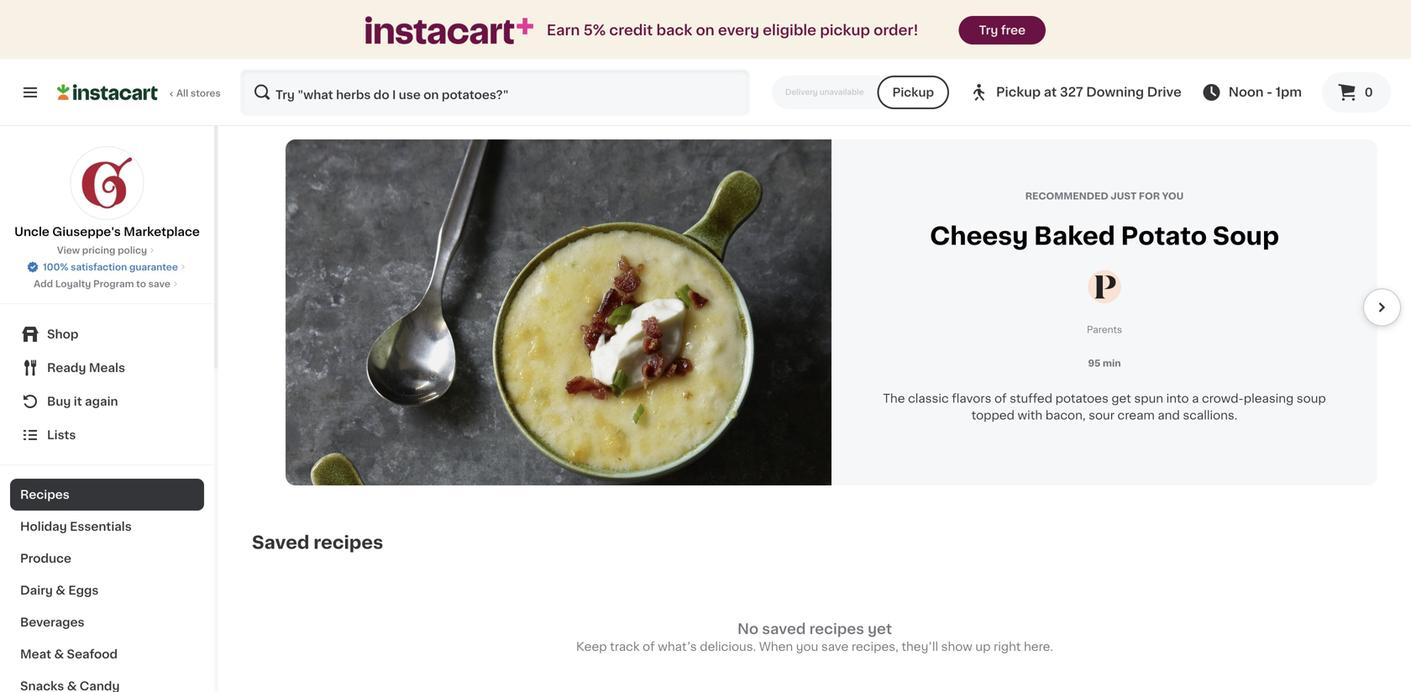 Task type: describe. For each thing, give the bounding box(es) containing it.
you
[[796, 641, 819, 653]]

for
[[1139, 192, 1160, 201]]

earn 5% credit back on every eligible pickup order!
[[547, 23, 919, 37]]

flavors
[[952, 393, 992, 405]]

program
[[93, 279, 134, 289]]

soup
[[1297, 393, 1326, 405]]

uncle giuseppe's marketplace
[[14, 226, 200, 238]]

instacart plus icon image
[[365, 16, 533, 44]]

policy
[[118, 246, 147, 255]]

dairy
[[20, 585, 53, 596]]

seafood
[[67, 649, 118, 660]]

dairy & eggs link
[[10, 575, 204, 607]]

holiday essentials link
[[10, 511, 204, 543]]

uncle giuseppe's marketplace link
[[14, 146, 200, 240]]

eligible
[[763, 23, 817, 37]]

recipes link
[[10, 479, 204, 511]]

essentials
[[70, 521, 132, 533]]

drive
[[1147, 86, 1182, 98]]

-
[[1267, 86, 1273, 98]]

Search field
[[242, 71, 748, 114]]

pickup at 327 downing drive
[[996, 86, 1182, 98]]

95
[[1088, 359, 1101, 368]]

recipes,
[[852, 641, 899, 653]]

lists
[[47, 429, 76, 441]]

try
[[979, 24, 998, 36]]

uncle
[[14, 226, 49, 238]]

meat & seafood link
[[10, 638, 204, 670]]

0
[[1365, 87, 1373, 98]]

ready meals button
[[10, 351, 204, 385]]

saved
[[252, 534, 310, 552]]

topped
[[972, 410, 1015, 421]]

view pricing policy link
[[57, 244, 157, 257]]

noon - 1pm
[[1229, 86, 1302, 98]]

extension banner image
[[1046, 0, 1317, 106]]

parents
[[1087, 325, 1122, 334]]

they'll
[[902, 641, 938, 653]]

try free
[[979, 24, 1026, 36]]

stores
[[191, 89, 221, 98]]

learn more
[[310, 56, 380, 68]]

& for meat
[[54, 649, 64, 660]]

marketplace
[[124, 226, 200, 238]]

up
[[976, 641, 991, 653]]

recipes
[[20, 489, 70, 501]]

get
[[1112, 393, 1132, 405]]

beverages link
[[10, 607, 204, 638]]

just
[[1111, 192, 1137, 201]]

view
[[57, 246, 80, 255]]

downing
[[1086, 86, 1144, 98]]

95 min
[[1088, 359, 1121, 368]]

1pm
[[1276, 86, 1302, 98]]

here.
[[1024, 641, 1054, 653]]

produce link
[[10, 543, 204, 575]]

learn
[[310, 56, 345, 68]]

bacon,
[[1046, 410, 1086, 421]]

eggs
[[68, 585, 99, 596]]

noon - 1pm link
[[1202, 82, 1302, 102]]

& for dairy
[[56, 585, 66, 596]]

you
[[1162, 192, 1184, 201]]

ready
[[47, 362, 86, 374]]

item carousel region
[[252, 139, 1401, 486]]

holiday
[[20, 521, 67, 533]]

delicious.
[[700, 641, 756, 653]]

pickup for pickup at 327 downing drive
[[996, 86, 1041, 98]]

crowd-
[[1202, 393, 1244, 405]]

soup
[[1213, 224, 1280, 248]]

the classic flavors of stuffed potatoes get spun into a crowd-pleasing soup topped with bacon, sour cream and scallions.
[[883, 393, 1326, 421]]

at
[[1044, 86, 1057, 98]]

100% satisfaction guarantee
[[43, 263, 178, 272]]

again
[[85, 396, 118, 407]]

0 horizontal spatial recipes
[[314, 534, 383, 552]]

spun
[[1134, 393, 1164, 405]]



Task type: locate. For each thing, give the bounding box(es) containing it.
with
[[1018, 410, 1043, 421]]

service type group
[[772, 76, 949, 109]]

pickup left at
[[996, 86, 1041, 98]]

holiday essentials
[[20, 521, 132, 533]]

recipes inside no saved recipes yet keep track of what's delicious. when you save recipes, they'll show up right here.
[[810, 622, 864, 636]]

recipes right saved in the left of the page
[[314, 534, 383, 552]]

all stores link
[[57, 69, 222, 116]]

show
[[941, 641, 973, 653]]

potato
[[1121, 224, 1207, 248]]

cheesy
[[930, 224, 1029, 248]]

pickup inside "popup button"
[[996, 86, 1041, 98]]

recommended
[[1026, 192, 1109, 201]]

1 vertical spatial of
[[643, 641, 655, 653]]

noon
[[1229, 86, 1264, 98]]

on
[[696, 23, 715, 37]]

ready meals link
[[10, 351, 204, 385]]

0 vertical spatial &
[[56, 585, 66, 596]]

None search field
[[240, 69, 750, 116]]

learn more button
[[279, 45, 412, 79]]

classic
[[908, 393, 949, 405]]

when
[[759, 641, 793, 653]]

no
[[738, 622, 759, 636]]

dairy & eggs
[[20, 585, 99, 596]]

save inside add loyalty program to save link
[[148, 279, 170, 289]]

beverages
[[20, 617, 84, 628]]

pickup at 327 downing drive button
[[970, 69, 1182, 116]]

recommended just for you
[[1026, 192, 1184, 201]]

save
[[148, 279, 170, 289], [822, 641, 849, 653]]

baked
[[1034, 224, 1115, 248]]

track
[[610, 641, 640, 653]]

pricing
[[82, 246, 115, 255]]

buy it again
[[47, 396, 118, 407]]

cheesy baked potato soup
[[930, 224, 1280, 248]]

order!
[[874, 23, 919, 37]]

pleasing
[[1244, 393, 1294, 405]]

1 horizontal spatial of
[[995, 393, 1007, 405]]

meals
[[89, 362, 125, 374]]

back
[[657, 23, 693, 37]]

save right you
[[822, 641, 849, 653]]

what's
[[658, 641, 697, 653]]

of up topped at the right
[[995, 393, 1007, 405]]

cream
[[1118, 410, 1155, 421]]

potatoes
[[1056, 393, 1109, 405]]

stuffed
[[1010, 393, 1053, 405]]

instacart logo image
[[57, 82, 158, 102]]

no saved recipes yet keep track of what's delicious. when you save recipes, they'll show up right here.
[[576, 622, 1054, 653]]

1 vertical spatial save
[[822, 641, 849, 653]]

produce
[[20, 553, 71, 565]]

0 vertical spatial of
[[995, 393, 1007, 405]]

0 horizontal spatial of
[[643, 641, 655, 653]]

of inside no saved recipes yet keep track of what's delicious. when you save recipes, they'll show up right here.
[[643, 641, 655, 653]]

and
[[1158, 410, 1180, 421]]

scallions.
[[1183, 410, 1238, 421]]

shop
[[47, 328, 78, 340]]

327
[[1060, 86, 1083, 98]]

of right the track
[[643, 641, 655, 653]]

free
[[1001, 24, 1026, 36]]

0 horizontal spatial save
[[148, 279, 170, 289]]

buy it again link
[[10, 385, 204, 418]]

save inside no saved recipes yet keep track of what's delicious. when you save recipes, they'll show up right here.
[[822, 641, 849, 653]]

satisfaction
[[71, 263, 127, 272]]

& inside "link"
[[54, 649, 64, 660]]

the
[[883, 393, 905, 405]]

0 button
[[1322, 72, 1391, 113]]

pickup inside button
[[893, 87, 934, 98]]

of inside the classic flavors of stuffed potatoes get spun into a crowd-pleasing soup topped with bacon, sour cream and scallions.
[[995, 393, 1007, 405]]

saved recipes
[[252, 534, 383, 552]]

it
[[74, 396, 82, 407]]

sour
[[1089, 410, 1115, 421]]

1 horizontal spatial recipes
[[810, 622, 864, 636]]

credit
[[609, 23, 653, 37]]

uncle giuseppe's marketplace logo image
[[70, 146, 144, 220]]

1 vertical spatial &
[[54, 649, 64, 660]]

buy
[[47, 396, 71, 407]]

more
[[348, 56, 380, 68]]

&
[[56, 585, 66, 596], [54, 649, 64, 660]]

recipes up you
[[810, 622, 864, 636]]

100% satisfaction guarantee button
[[26, 257, 188, 274]]

0 vertical spatial save
[[148, 279, 170, 289]]

1 horizontal spatial pickup
[[996, 86, 1041, 98]]

right
[[994, 641, 1021, 653]]

meat
[[20, 649, 51, 660]]

save down the guarantee on the top of the page
[[148, 279, 170, 289]]

& right meat
[[54, 649, 64, 660]]

1 horizontal spatial save
[[822, 641, 849, 653]]

meat & seafood
[[20, 649, 118, 660]]

1 vertical spatial recipes
[[810, 622, 864, 636]]

guarantee
[[129, 263, 178, 272]]

pickup for pickup
[[893, 87, 934, 98]]

pickup
[[820, 23, 870, 37]]

0 vertical spatial recipes
[[314, 534, 383, 552]]

all
[[176, 89, 188, 98]]

all stores
[[176, 89, 221, 98]]

add
[[34, 279, 53, 289]]

parents image
[[1088, 270, 1122, 304]]

pickup button
[[877, 76, 949, 109]]

0 horizontal spatial pickup
[[893, 87, 934, 98]]

pickup down order!
[[893, 87, 934, 98]]

view pricing policy
[[57, 246, 147, 255]]

keep
[[576, 641, 607, 653]]

add loyalty program to save
[[34, 279, 170, 289]]

ready meals
[[47, 362, 125, 374]]

into
[[1167, 393, 1189, 405]]

& left eggs
[[56, 585, 66, 596]]

min
[[1103, 359, 1121, 368]]

shop link
[[10, 318, 204, 351]]

5%
[[584, 23, 606, 37]]



Task type: vqa. For each thing, say whether or not it's contained in the screenshot.
Uncle Giuseppe's Marketplace logo
yes



